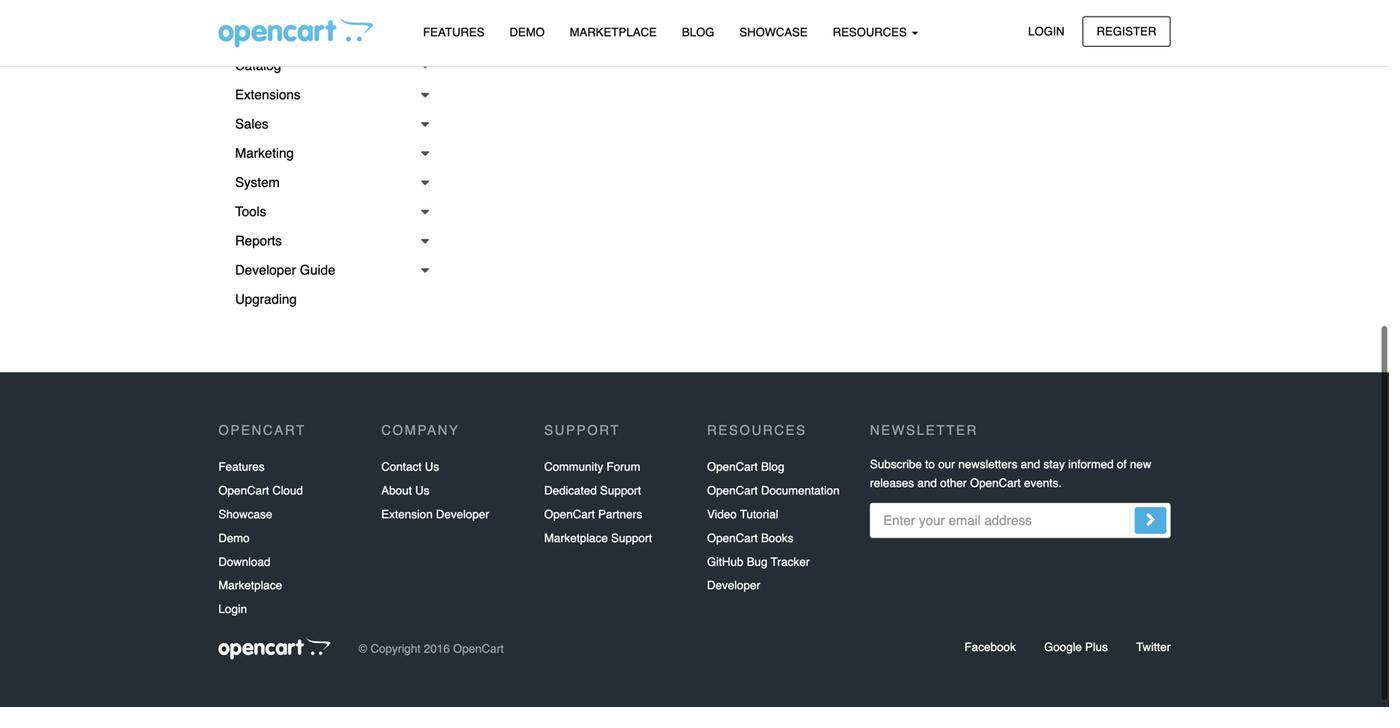 Task type: vqa. For each thing, say whether or not it's contained in the screenshot.
OpenCart Documentation
yes



Task type: locate. For each thing, give the bounding box(es) containing it.
support for marketplace
[[611, 532, 652, 545]]

features for opencart cloud
[[218, 461, 265, 474]]

resources
[[833, 25, 910, 39], [707, 423, 807, 438]]

tracker
[[771, 555, 810, 569]]

2 vertical spatial support
[[611, 532, 652, 545]]

download link
[[218, 550, 271, 574]]

1 vertical spatial features
[[218, 461, 265, 474]]

opencart right 2016
[[453, 642, 504, 656]]

0 vertical spatial showcase
[[740, 25, 808, 39]]

0 horizontal spatial demo
[[218, 532, 250, 545]]

showcase down opencart cloud link
[[218, 508, 272, 521]]

1 vertical spatial marketplace link
[[218, 574, 282, 598]]

opencart partners link
[[544, 503, 643, 527]]

developer up upgrading
[[235, 262, 296, 278]]

newsletter
[[870, 423, 978, 438]]

features link for demo
[[411, 18, 497, 47]]

other
[[940, 477, 967, 490]]

marketplace for marketplace support
[[544, 532, 608, 545]]

1 vertical spatial demo link
[[218, 527, 250, 550]]

developer inside "link"
[[235, 262, 296, 278]]

0 vertical spatial and
[[1021, 458, 1041, 471]]

0 vertical spatial us
[[425, 461, 439, 474]]

0 vertical spatial developer
[[235, 262, 296, 278]]

opencart down the dedicated
[[544, 508, 595, 521]]

facebook
[[965, 641, 1016, 654]]

opencart inside 'link'
[[707, 484, 758, 498]]

1 vertical spatial us
[[415, 484, 430, 498]]

features
[[423, 25, 485, 39], [218, 461, 265, 474]]

demo link
[[497, 18, 557, 47], [218, 527, 250, 550]]

community forum link
[[544, 456, 641, 479]]

video tutorial
[[707, 508, 779, 521]]

showcase right blog link
[[740, 25, 808, 39]]

2 vertical spatial developer
[[707, 579, 761, 593]]

opencart
[[218, 423, 306, 438], [707, 461, 758, 474], [970, 477, 1021, 490], [218, 484, 269, 498], [707, 484, 758, 498], [544, 508, 595, 521], [707, 532, 758, 545], [453, 642, 504, 656]]

0 horizontal spatial marketplace link
[[218, 574, 282, 598]]

contact us link
[[381, 456, 439, 479]]

login left register at the right top of page
[[1028, 25, 1065, 38]]

newsletters
[[959, 458, 1018, 471]]

0 horizontal spatial resources
[[707, 423, 807, 438]]

opencart books
[[707, 532, 794, 545]]

1 vertical spatial features link
[[218, 456, 265, 479]]

0 horizontal spatial features link
[[218, 456, 265, 479]]

support up community
[[544, 423, 620, 438]]

0 horizontal spatial login link
[[218, 598, 247, 622]]

about us
[[381, 484, 430, 498]]

1 horizontal spatial resources
[[833, 25, 910, 39]]

0 vertical spatial showcase link
[[727, 18, 820, 47]]

events.
[[1024, 477, 1062, 490]]

2016
[[424, 642, 450, 656]]

opencart for opencart partners
[[544, 508, 595, 521]]

0 vertical spatial marketplace
[[570, 25, 657, 39]]

login
[[1028, 25, 1065, 38], [218, 603, 247, 616]]

opencart for opencart
[[218, 423, 306, 438]]

opencart for opencart blog
[[707, 461, 758, 474]]

about
[[381, 484, 412, 498]]

features link for opencart cloud
[[218, 456, 265, 479]]

opencart down newsletters
[[970, 477, 1021, 490]]

login for the bottommost the 'login' link
[[218, 603, 247, 616]]

opencart documentation
[[707, 484, 840, 498]]

system link
[[218, 168, 438, 197]]

0 horizontal spatial developer
[[235, 262, 296, 278]]

us for contact us
[[425, 461, 439, 474]]

developer right extension
[[436, 508, 489, 521]]

1 vertical spatial showcase
[[218, 508, 272, 521]]

marketplace for left marketplace link
[[218, 579, 282, 593]]

0 horizontal spatial features
[[218, 461, 265, 474]]

1 vertical spatial login
[[218, 603, 247, 616]]

dedicated
[[544, 484, 597, 498]]

and up events.
[[1021, 458, 1041, 471]]

login link
[[1014, 16, 1079, 47], [218, 598, 247, 622]]

0 horizontal spatial showcase
[[218, 508, 272, 521]]

login link down download link
[[218, 598, 247, 622]]

1 horizontal spatial demo link
[[497, 18, 557, 47]]

vqmod
[[236, 25, 274, 39]]

extension developer
[[381, 508, 489, 521]]

community forum
[[544, 461, 641, 474]]

2 horizontal spatial developer
[[707, 579, 761, 593]]

extension developer link
[[381, 503, 489, 527]]

developer down 'github'
[[707, 579, 761, 593]]

opencart inside subscribe to our newsletters and stay informed of new releases and other opencart events.
[[970, 477, 1021, 490]]

marketplace link
[[557, 18, 670, 47], [218, 574, 282, 598]]

opencart for opencart cloud
[[218, 484, 269, 498]]

1 horizontal spatial blog
[[761, 461, 785, 474]]

and down to
[[918, 477, 937, 490]]

about us link
[[381, 479, 430, 503]]

blog
[[682, 25, 715, 39], [761, 461, 785, 474]]

login link left register link
[[1014, 16, 1079, 47]]

1 vertical spatial support
[[600, 484, 641, 498]]

opencart inside 'link'
[[707, 461, 758, 474]]

opencart up video tutorial
[[707, 484, 758, 498]]

showcase
[[740, 25, 808, 39], [218, 508, 272, 521]]

bug
[[747, 555, 768, 569]]

demo
[[510, 25, 545, 39], [218, 532, 250, 545]]

features for demo
[[423, 25, 485, 39]]

1 vertical spatial resources
[[707, 423, 807, 438]]

1 vertical spatial blog
[[761, 461, 785, 474]]

1 horizontal spatial features
[[423, 25, 485, 39]]

us for about us
[[415, 484, 430, 498]]

1 horizontal spatial marketplace link
[[557, 18, 670, 47]]

0 horizontal spatial showcase link
[[218, 503, 272, 527]]

use ssl image
[[539, 0, 1095, 40]]

1 horizontal spatial login link
[[1014, 16, 1079, 47]]

0 horizontal spatial login
[[218, 603, 247, 616]]

1 horizontal spatial features link
[[411, 18, 497, 47]]

developer
[[235, 262, 296, 278], [436, 508, 489, 521], [707, 579, 761, 593]]

opencart books link
[[707, 527, 794, 550]]

support up partners
[[600, 484, 641, 498]]

1 horizontal spatial showcase link
[[727, 18, 820, 47]]

us right about
[[415, 484, 430, 498]]

opencart cloud
[[218, 484, 303, 498]]

tools link
[[218, 197, 438, 226]]

and
[[1021, 458, 1041, 471], [918, 477, 937, 490]]

us
[[425, 461, 439, 474], [415, 484, 430, 498]]

1 vertical spatial demo
[[218, 532, 250, 545]]

reports link
[[218, 226, 438, 256]]

1 horizontal spatial and
[[1021, 458, 1041, 471]]

1 vertical spatial marketplace
[[544, 532, 608, 545]]

login down download link
[[218, 603, 247, 616]]

opencart left cloud
[[218, 484, 269, 498]]

1 vertical spatial developer
[[436, 508, 489, 521]]

features link
[[411, 18, 497, 47], [218, 456, 265, 479]]

opencart up opencart cloud
[[218, 423, 306, 438]]

demo for the left 'demo' link
[[218, 532, 250, 545]]

video
[[707, 508, 737, 521]]

0 vertical spatial login
[[1028, 25, 1065, 38]]

support down partners
[[611, 532, 652, 545]]

1 horizontal spatial showcase
[[740, 25, 808, 39]]

us right the contact
[[425, 461, 439, 474]]

support
[[544, 423, 620, 438], [600, 484, 641, 498], [611, 532, 652, 545]]

dedicated support link
[[544, 479, 641, 503]]

blog inside 'link'
[[761, 461, 785, 474]]

0 vertical spatial marketplace link
[[557, 18, 670, 47]]

0 horizontal spatial and
[[918, 477, 937, 490]]

1 horizontal spatial developer
[[436, 508, 489, 521]]

google plus link
[[1044, 641, 1108, 654]]

0 vertical spatial features link
[[411, 18, 497, 47]]

0 vertical spatial demo
[[510, 25, 545, 39]]

0 vertical spatial features
[[423, 25, 485, 39]]

©
[[359, 642, 367, 656]]

opencart for opencart books
[[707, 532, 758, 545]]

opencart up 'github'
[[707, 532, 758, 545]]

opencart up opencart documentation
[[707, 461, 758, 474]]

showcase link
[[727, 18, 820, 47], [218, 503, 272, 527]]

1 horizontal spatial demo
[[510, 25, 545, 39]]

0 vertical spatial blog
[[682, 25, 715, 39]]

0 vertical spatial resources
[[833, 25, 910, 39]]

1 horizontal spatial login
[[1028, 25, 1065, 38]]

2 vertical spatial marketplace
[[218, 579, 282, 593]]



Task type: describe. For each thing, give the bounding box(es) containing it.
catalog
[[235, 58, 281, 73]]

marketing
[[235, 145, 294, 161]]

login for the 'login' link to the top
[[1028, 25, 1065, 38]]

marketplace for the rightmost marketplace link
[[570, 25, 657, 39]]

tools
[[235, 204, 266, 219]]

twitter link
[[1137, 641, 1171, 654]]

developer link
[[707, 574, 761, 598]]

opencart cloud link
[[218, 479, 303, 503]]

marketing link
[[218, 139, 438, 168]]

opencart image
[[218, 638, 330, 660]]

Enter your email address text field
[[870, 503, 1171, 538]]

subscribe to our newsletters and stay informed of new releases and other opencart events.
[[870, 458, 1152, 490]]

google plus
[[1044, 641, 1108, 654]]

dedicated support
[[544, 484, 641, 498]]

0 vertical spatial support
[[544, 423, 620, 438]]

new
[[1130, 458, 1152, 471]]

resources link
[[820, 18, 931, 47]]

© copyright 2016 opencart
[[359, 642, 504, 656]]

extensions
[[235, 87, 301, 102]]

contact
[[381, 461, 422, 474]]

developer for developer link
[[707, 579, 761, 593]]

our
[[938, 458, 955, 471]]

0 vertical spatial login link
[[1014, 16, 1079, 47]]

marketplace support
[[544, 532, 652, 545]]

opencart blog link
[[707, 456, 785, 479]]

upgrading link
[[218, 285, 438, 314]]

blog link
[[670, 18, 727, 47]]

developer guide
[[235, 262, 336, 278]]

developer for developer guide
[[235, 262, 296, 278]]

vqmod link
[[219, 18, 438, 47]]

forum
[[607, 461, 641, 474]]

0 horizontal spatial demo link
[[218, 527, 250, 550]]

sales
[[235, 116, 269, 132]]

developer guide link
[[218, 256, 438, 285]]

to
[[925, 458, 935, 471]]

upgrading
[[235, 292, 297, 307]]

facebook link
[[965, 641, 1016, 654]]

books
[[761, 532, 794, 545]]

google
[[1044, 641, 1082, 654]]

github bug tracker link
[[707, 550, 810, 574]]

opencart blog
[[707, 461, 785, 474]]

partners
[[598, 508, 643, 521]]

marketplace support link
[[544, 527, 652, 550]]

catalog link
[[218, 51, 438, 80]]

extension
[[381, 508, 433, 521]]

demo for the top 'demo' link
[[510, 25, 545, 39]]

stay
[[1044, 458, 1065, 471]]

support for dedicated
[[600, 484, 641, 498]]

contact us
[[381, 461, 439, 474]]

releases
[[870, 477, 914, 490]]

documentation
[[761, 484, 840, 498]]

opencart for opencart documentation
[[707, 484, 758, 498]]

register
[[1097, 25, 1157, 38]]

opencart - open source shopping cart solution image
[[218, 18, 373, 48]]

system
[[235, 175, 280, 190]]

1 vertical spatial showcase link
[[218, 503, 272, 527]]

copyright
[[371, 642, 421, 656]]

sales link
[[218, 109, 438, 139]]

reports
[[235, 233, 282, 249]]

community
[[544, 461, 603, 474]]

github
[[707, 555, 744, 569]]

twitter
[[1137, 641, 1171, 654]]

github bug tracker
[[707, 555, 810, 569]]

download
[[218, 555, 271, 569]]

opencart documentation link
[[707, 479, 840, 503]]

subscribe
[[870, 458, 922, 471]]

company
[[381, 423, 460, 438]]

plus
[[1085, 641, 1108, 654]]

0 horizontal spatial blog
[[682, 25, 715, 39]]

angle right image
[[1146, 510, 1156, 530]]

extensions link
[[218, 80, 438, 109]]

1 vertical spatial login link
[[218, 598, 247, 622]]

1 vertical spatial and
[[918, 477, 937, 490]]

opencart partners
[[544, 508, 643, 521]]

cloud
[[272, 484, 303, 498]]

register link
[[1083, 16, 1171, 47]]

of
[[1117, 458, 1127, 471]]

tutorial
[[740, 508, 779, 521]]

0 vertical spatial demo link
[[497, 18, 557, 47]]

informed
[[1068, 458, 1114, 471]]

video tutorial link
[[707, 503, 779, 527]]

guide
[[300, 262, 336, 278]]



